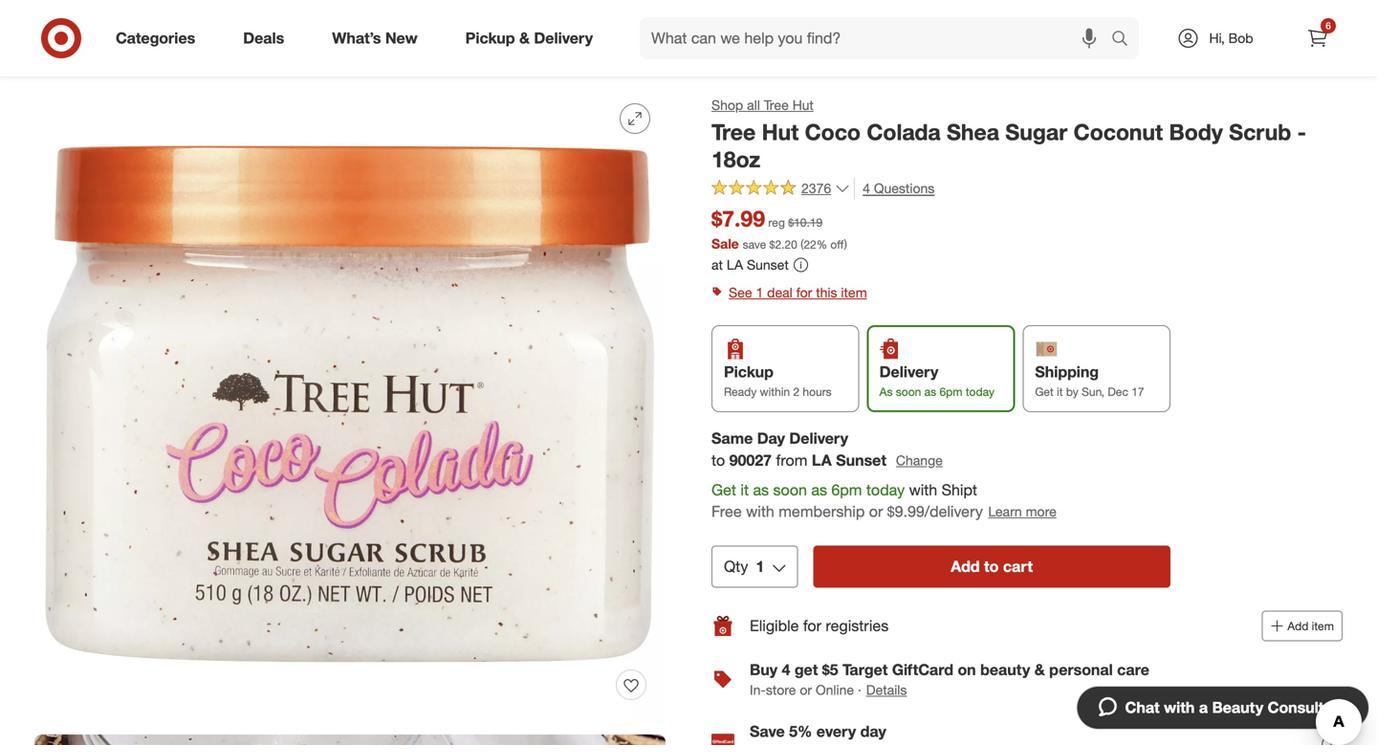 Task type: describe. For each thing, give the bounding box(es) containing it.
-
[[1298, 119, 1307, 145]]

target link
[[34, 51, 71, 67]]

at la sunset
[[712, 257, 789, 273]]

hours
[[803, 385, 832, 399]]

image gallery element
[[34, 88, 666, 745]]

ready
[[724, 385, 757, 399]]

0 horizontal spatial item
[[842, 284, 868, 301]]

)
[[845, 238, 848, 252]]

care
[[1118, 661, 1150, 679]]

1 for see
[[756, 284, 764, 301]]

change
[[897, 452, 943, 469]]

questions
[[874, 180, 935, 197]]

5%
[[790, 723, 813, 741]]

6pm inside 'delivery as soon as 6pm today'
[[940, 385, 963, 399]]

by
[[1067, 385, 1079, 399]]

what's new link
[[316, 17, 442, 59]]

add to cart
[[951, 557, 1034, 576]]

save
[[743, 238, 767, 252]]

/
[[75, 51, 79, 67]]

soon inside 'delivery as soon as 6pm today'
[[896, 385, 922, 399]]

search
[[1103, 31, 1149, 49]]

see
[[729, 284, 753, 301]]

0 horizontal spatial tree
[[712, 119, 756, 145]]

0 horizontal spatial with
[[747, 503, 775, 521]]

6
[[1326, 20, 1332, 32]]

save
[[750, 723, 785, 741]]

or inside get it as soon as 6pm today with shipt free with membership or $9.99/delivery learn more
[[870, 503, 884, 521]]

same
[[712, 429, 753, 448]]

& inside pickup & delivery 'link'
[[520, 29, 530, 47]]

pickup & delivery
[[466, 29, 593, 47]]

pickup & delivery link
[[449, 17, 617, 59]]

la for from
[[812, 451, 832, 470]]

$5
[[823, 661, 839, 679]]

chat
[[1126, 699, 1160, 717]]

pickup for ready
[[724, 363, 774, 381]]

reg
[[769, 215, 785, 230]]

get
[[795, 661, 819, 679]]

0 vertical spatial target
[[34, 51, 71, 67]]

delivery for pickup & delivery
[[534, 29, 593, 47]]

0 horizontal spatial beauty
[[83, 51, 125, 67]]

see 1 deal for this item
[[729, 284, 868, 301]]

add item button
[[1262, 611, 1344, 642]]

to inside button
[[985, 557, 999, 576]]

sugar
[[1006, 119, 1068, 145]]

coco
[[805, 119, 861, 145]]

as
[[880, 385, 893, 399]]

qty
[[724, 557, 749, 576]]

personal
[[1050, 661, 1114, 679]]

what's
[[332, 29, 381, 47]]

learn
[[989, 503, 1023, 520]]

with inside chat with a beauty consultant button
[[1165, 699, 1196, 717]]

dec
[[1108, 385, 1129, 399]]

free
[[712, 503, 742, 521]]

buy 4 get $5 target giftcard on beauty & personal care link
[[750, 661, 1150, 679]]

it inside get it as soon as 6pm today with shipt free with membership or $9.99/delivery learn more
[[741, 481, 749, 499]]

what's new
[[332, 29, 418, 47]]

$9.99/delivery
[[888, 503, 984, 521]]

details
[[867, 682, 908, 699]]

0 vertical spatial with
[[910, 481, 938, 499]]

buy 4 get $5 target giftcard on beauty & personal care in-store or online ∙ details
[[750, 661, 1150, 699]]

hi,
[[1210, 30, 1226, 46]]

from
[[777, 451, 808, 470]]

$7.99 reg $10.19 sale save $ 2.20 ( 22 % off )
[[712, 205, 848, 252]]

learn more button
[[988, 501, 1058, 523]]

new
[[386, 29, 418, 47]]

consultant
[[1268, 699, 1348, 717]]

giftcard
[[893, 661, 954, 679]]

la for at
[[727, 257, 744, 273]]

shipping
[[1036, 363, 1100, 381]]

4 questions
[[863, 180, 935, 197]]

from la sunset change
[[777, 451, 943, 470]]

tree hut coco colada shea sugar coconut body scrub - 18oz, 1 of 14 image
[[34, 88, 666, 720]]

off
[[831, 238, 845, 252]]

$10.19
[[789, 215, 823, 230]]

buy
[[750, 661, 778, 679]]

add to cart button
[[814, 546, 1171, 588]]

this
[[816, 284, 838, 301]]

or inside buy 4 get $5 target giftcard on beauty & personal care in-store or online ∙ details
[[800, 682, 812, 699]]

delivery as soon as 6pm today
[[880, 363, 995, 399]]

0 vertical spatial hut
[[793, 97, 814, 113]]

advertisement region
[[19, 0, 1359, 31]]

1 vertical spatial hut
[[762, 119, 799, 145]]

18oz
[[712, 146, 761, 173]]

sunset for at
[[747, 257, 789, 273]]

today inside 'delivery as soon as 6pm today'
[[966, 385, 995, 399]]

beauty inside button
[[1213, 699, 1264, 717]]

shop all tree hut tree hut coco colada shea sugar coconut body scrub - 18oz
[[712, 97, 1307, 173]]

4 inside buy 4 get $5 target giftcard on beauty & personal care in-store or online ∙ details
[[782, 661, 791, 679]]

in-
[[750, 682, 766, 699]]

get inside get it as soon as 6pm today with shipt free with membership or $9.99/delivery learn more
[[712, 481, 737, 499]]

item inside button
[[1313, 619, 1335, 634]]

a
[[1200, 699, 1209, 717]]

deals
[[243, 29, 284, 47]]

add item
[[1288, 619, 1335, 634]]

delivery inside 'delivery as soon as 6pm today'
[[880, 363, 939, 381]]



Task type: locate. For each thing, give the bounding box(es) containing it.
1 for qty
[[756, 557, 765, 576]]

1 horizontal spatial get
[[1036, 385, 1054, 399]]

it
[[1058, 385, 1064, 399], [741, 481, 749, 499]]

1 horizontal spatial as
[[812, 481, 828, 499]]

0 horizontal spatial delivery
[[534, 29, 593, 47]]

add up "consultant" at the right bottom of the page
[[1288, 619, 1309, 634]]

17
[[1132, 385, 1145, 399]]

tree right all
[[764, 97, 789, 113]]

with left a
[[1165, 699, 1196, 717]]

soon
[[896, 385, 922, 399], [774, 481, 808, 499]]

1 horizontal spatial 4
[[863, 180, 871, 197]]

pickup ready within 2 hours
[[724, 363, 832, 399]]

target inside buy 4 get $5 target giftcard on beauty & personal care in-store or online ∙ details
[[843, 661, 888, 679]]

What can we help you find? suggestions appear below search field
[[640, 17, 1117, 59]]

add left cart
[[951, 557, 980, 576]]

1 vertical spatial beauty
[[1213, 699, 1264, 717]]

1 horizontal spatial 6pm
[[940, 385, 963, 399]]

eligible for registries
[[750, 617, 889, 636]]

1 horizontal spatial la
[[812, 451, 832, 470]]

or down from la sunset change
[[870, 503, 884, 521]]

beauty
[[981, 661, 1031, 679]]

1 vertical spatial pickup
[[724, 363, 774, 381]]

$7.99
[[712, 205, 766, 232]]

(
[[801, 238, 804, 252]]

2376 link
[[712, 178, 851, 201]]

soon inside get it as soon as 6pm today with shipt free with membership or $9.99/delivery learn more
[[774, 481, 808, 499]]

shipt
[[942, 481, 978, 499]]

1 vertical spatial get
[[712, 481, 737, 499]]

1 vertical spatial 4
[[782, 661, 791, 679]]

0 horizontal spatial get
[[712, 481, 737, 499]]

0 horizontal spatial add
[[951, 557, 980, 576]]

get up free
[[712, 481, 737, 499]]

target left /
[[34, 51, 71, 67]]

bob
[[1229, 30, 1254, 46]]

0 vertical spatial for
[[797, 284, 813, 301]]

item up "consultant" at the right bottom of the page
[[1313, 619, 1335, 634]]

0 vertical spatial beauty
[[83, 51, 125, 67]]

to left cart
[[985, 557, 999, 576]]

add for add item
[[1288, 619, 1309, 634]]

0 vertical spatial it
[[1058, 385, 1064, 399]]

0 horizontal spatial to
[[712, 451, 725, 470]]

90027
[[730, 451, 772, 470]]

today left "by"
[[966, 385, 995, 399]]

pickup right new
[[466, 29, 515, 47]]

details button
[[866, 680, 909, 701]]

&
[[520, 29, 530, 47], [1035, 661, 1046, 679]]

more
[[1026, 503, 1057, 520]]

categories
[[116, 29, 195, 47]]

0 horizontal spatial target
[[34, 51, 71, 67]]

1 horizontal spatial delivery
[[790, 429, 849, 448]]

it inside shipping get it by sun, dec 17
[[1058, 385, 1064, 399]]

1 right see
[[756, 284, 764, 301]]

it left "by"
[[1058, 385, 1064, 399]]

as down 90027
[[754, 481, 769, 499]]

1 vertical spatial soon
[[774, 481, 808, 499]]

1 horizontal spatial item
[[1313, 619, 1335, 634]]

delivery for same day delivery
[[790, 429, 849, 448]]

1 vertical spatial today
[[867, 481, 905, 499]]

every
[[817, 723, 857, 741]]

tree
[[764, 97, 789, 113], [712, 119, 756, 145]]

store
[[766, 682, 797, 699]]

1 vertical spatial it
[[741, 481, 749, 499]]

1 horizontal spatial tree
[[764, 97, 789, 113]]

1 vertical spatial add
[[1288, 619, 1309, 634]]

0 vertical spatial delivery
[[534, 29, 593, 47]]

la right at
[[727, 257, 744, 273]]

all
[[747, 97, 761, 113]]

pickup inside 'link'
[[466, 29, 515, 47]]

2 vertical spatial with
[[1165, 699, 1196, 717]]

1 vertical spatial item
[[1313, 619, 1335, 634]]

0 horizontal spatial 4
[[782, 661, 791, 679]]

online
[[816, 682, 855, 699]]

1 vertical spatial to
[[985, 557, 999, 576]]

save 5% every day
[[750, 723, 887, 741]]

with right free
[[747, 503, 775, 521]]

registries
[[826, 617, 889, 636]]

1 horizontal spatial sunset
[[837, 451, 887, 470]]

2.20
[[776, 238, 798, 252]]

2 1 from the top
[[756, 557, 765, 576]]

target / beauty
[[34, 51, 125, 67]]

item right this
[[842, 284, 868, 301]]

1 horizontal spatial beauty
[[1213, 699, 1264, 717]]

4 questions link
[[855, 178, 935, 199]]

or down get
[[800, 682, 812, 699]]

1 vertical spatial la
[[812, 451, 832, 470]]

1 vertical spatial delivery
[[880, 363, 939, 381]]

0 horizontal spatial or
[[800, 682, 812, 699]]

1 horizontal spatial today
[[966, 385, 995, 399]]

membership
[[779, 503, 865, 521]]

1 horizontal spatial or
[[870, 503, 884, 521]]

0 vertical spatial pickup
[[466, 29, 515, 47]]

as up membership on the right of the page
[[812, 481, 828, 499]]

1 horizontal spatial &
[[1035, 661, 1046, 679]]

1 vertical spatial for
[[804, 617, 822, 636]]

categories link
[[100, 17, 219, 59]]

2 horizontal spatial as
[[925, 385, 937, 399]]

pickup for &
[[466, 29, 515, 47]]

0 horizontal spatial 6pm
[[832, 481, 863, 499]]

1 vertical spatial 1
[[756, 557, 765, 576]]

2 horizontal spatial with
[[1165, 699, 1196, 717]]

coconut
[[1074, 119, 1164, 145]]

pickup inside pickup ready within 2 hours
[[724, 363, 774, 381]]

beauty right a
[[1213, 699, 1264, 717]]

hi, bob
[[1210, 30, 1254, 46]]

1 horizontal spatial to
[[985, 557, 999, 576]]

today inside get it as soon as 6pm today with shipt free with membership or $9.99/delivery learn more
[[867, 481, 905, 499]]

1 horizontal spatial it
[[1058, 385, 1064, 399]]

1 horizontal spatial with
[[910, 481, 938, 499]]

& inside buy 4 get $5 target giftcard on beauty & personal care in-store or online ∙ details
[[1035, 661, 1046, 679]]

beauty
[[83, 51, 125, 67], [1213, 699, 1264, 717]]

add for add to cart
[[951, 557, 980, 576]]

tree up the 18oz
[[712, 119, 756, 145]]

1 horizontal spatial target
[[843, 661, 888, 679]]

to 90027
[[712, 451, 772, 470]]

delivery inside pickup & delivery 'link'
[[534, 29, 593, 47]]

1 horizontal spatial pickup
[[724, 363, 774, 381]]

0 horizontal spatial soon
[[774, 481, 808, 499]]

0 vertical spatial soon
[[896, 385, 922, 399]]

day
[[758, 429, 786, 448]]

1 vertical spatial 6pm
[[832, 481, 863, 499]]

0 horizontal spatial it
[[741, 481, 749, 499]]

as
[[925, 385, 937, 399], [754, 481, 769, 499], [812, 481, 828, 499]]

0 vertical spatial to
[[712, 451, 725, 470]]

as inside 'delivery as soon as 6pm today'
[[925, 385, 937, 399]]

see 1 deal for this item link
[[712, 279, 1344, 306]]

target
[[34, 51, 71, 67], [843, 661, 888, 679]]

1 vertical spatial or
[[800, 682, 812, 699]]

pickup up ready
[[724, 363, 774, 381]]

chat with a beauty consultant button
[[1077, 686, 1370, 730]]

0 vertical spatial tree
[[764, 97, 789, 113]]

eligible
[[750, 617, 799, 636]]

to down same
[[712, 451, 725, 470]]

6 link
[[1298, 17, 1340, 59]]

for left this
[[797, 284, 813, 301]]

2 vertical spatial delivery
[[790, 429, 849, 448]]

2 horizontal spatial delivery
[[880, 363, 939, 381]]

sunset for from
[[837, 451, 887, 470]]

soon right as
[[896, 385, 922, 399]]

$
[[770, 238, 776, 252]]

sale
[[712, 236, 739, 252]]

change button
[[896, 450, 944, 472]]

0 vertical spatial sunset
[[747, 257, 789, 273]]

search button
[[1103, 17, 1149, 63]]

pickup
[[466, 29, 515, 47], [724, 363, 774, 381]]

shipping get it by sun, dec 17
[[1036, 363, 1145, 399]]

0 horizontal spatial as
[[754, 481, 769, 499]]

0 horizontal spatial &
[[520, 29, 530, 47]]

0 vertical spatial today
[[966, 385, 995, 399]]

beauty right /
[[83, 51, 125, 67]]

0 vertical spatial 4
[[863, 180, 871, 197]]

get
[[1036, 385, 1054, 399], [712, 481, 737, 499]]

as right as
[[925, 385, 937, 399]]

0 vertical spatial or
[[870, 503, 884, 521]]

0 vertical spatial la
[[727, 257, 744, 273]]

0 vertical spatial 1
[[756, 284, 764, 301]]

add
[[951, 557, 980, 576], [1288, 619, 1309, 634]]

on
[[958, 661, 977, 679]]

delivery
[[534, 29, 593, 47], [880, 363, 939, 381], [790, 429, 849, 448]]

body
[[1170, 119, 1224, 145]]

1 horizontal spatial soon
[[896, 385, 922, 399]]

4 left questions
[[863, 180, 871, 197]]

6pm right as
[[940, 385, 963, 399]]

1 right the qty on the bottom of page
[[756, 557, 765, 576]]

1 vertical spatial &
[[1035, 661, 1046, 679]]

2376
[[802, 180, 832, 197]]

22
[[804, 238, 817, 252]]

sun,
[[1082, 385, 1105, 399]]

deal
[[768, 284, 793, 301]]

0 horizontal spatial la
[[727, 257, 744, 273]]

target up ∙
[[843, 661, 888, 679]]

for
[[797, 284, 813, 301], [804, 617, 822, 636]]

1 horizontal spatial add
[[1288, 619, 1309, 634]]

colada
[[867, 119, 941, 145]]

sunset
[[747, 257, 789, 273], [837, 451, 887, 470]]

soon down from
[[774, 481, 808, 499]]

0 vertical spatial 6pm
[[940, 385, 963, 399]]

4 left get
[[782, 661, 791, 679]]

get inside shipping get it by sun, dec 17
[[1036, 385, 1054, 399]]

sunset up get it as soon as 6pm today with shipt free with membership or $9.99/delivery learn more on the bottom
[[837, 451, 887, 470]]

la right from
[[812, 451, 832, 470]]

0 horizontal spatial sunset
[[747, 257, 789, 273]]

%
[[817, 238, 828, 252]]

it up free
[[741, 481, 749, 499]]

at
[[712, 257, 723, 273]]

with up $9.99/delivery
[[910, 481, 938, 499]]

chat with a beauty consultant
[[1126, 699, 1348, 717]]

0 horizontal spatial pickup
[[466, 29, 515, 47]]

1 1 from the top
[[756, 284, 764, 301]]

2
[[794, 385, 800, 399]]

0 vertical spatial get
[[1036, 385, 1054, 399]]

scrub
[[1230, 119, 1292, 145]]

6pm down from la sunset change
[[832, 481, 863, 499]]

for right eligible
[[804, 617, 822, 636]]

1 vertical spatial sunset
[[837, 451, 887, 470]]

or
[[870, 503, 884, 521], [800, 682, 812, 699]]

deals link
[[227, 17, 308, 59]]

hut up coco
[[793, 97, 814, 113]]

0 horizontal spatial today
[[867, 481, 905, 499]]

1 vertical spatial with
[[747, 503, 775, 521]]

1 vertical spatial tree
[[712, 119, 756, 145]]

∙
[[858, 682, 862, 699]]

hut left coco
[[762, 119, 799, 145]]

0 vertical spatial item
[[842, 284, 868, 301]]

1 vertical spatial target
[[843, 661, 888, 679]]

0 vertical spatial add
[[951, 557, 980, 576]]

day
[[861, 723, 887, 741]]

6pm inside get it as soon as 6pm today with shipt free with membership or $9.99/delivery learn more
[[832, 481, 863, 499]]

sunset down $
[[747, 257, 789, 273]]

0 vertical spatial &
[[520, 29, 530, 47]]

get left "by"
[[1036, 385, 1054, 399]]

today down from la sunset change
[[867, 481, 905, 499]]



Task type: vqa. For each thing, say whether or not it's contained in the screenshot.
Body
yes



